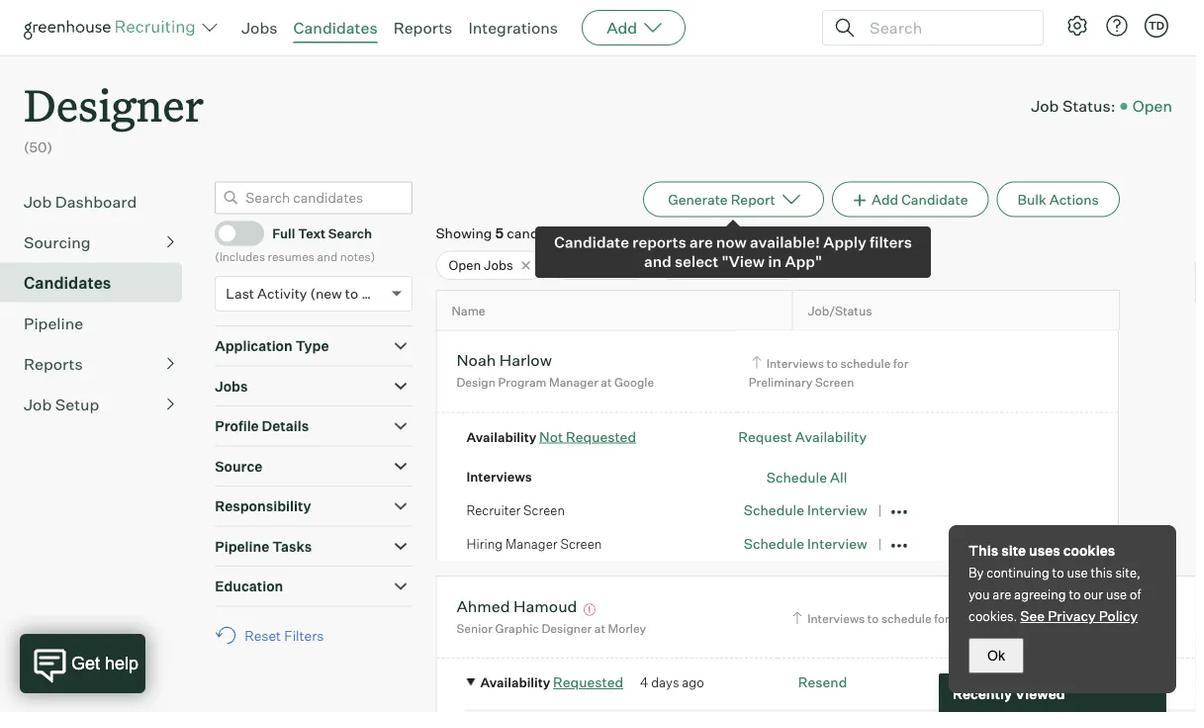 Task type: locate. For each thing, give the bounding box(es) containing it.
1 schedule interview from the top
[[744, 502, 867, 519]]

schedule
[[766, 468, 827, 486], [744, 502, 804, 519], [744, 535, 804, 553]]

be
[[686, 257, 702, 273]]

1 vertical spatial jobs
[[484, 257, 513, 273]]

policy
[[1099, 607, 1138, 625]]

select
[[675, 252, 719, 271]]

and down "text"
[[317, 249, 338, 264]]

for inside interviews to schedule for preliminary screen
[[893, 356, 908, 371]]

2 vertical spatial job
[[24, 394, 52, 414]]

interviews inside interviews to schedule for onsite link
[[807, 611, 865, 626]]

0 vertical spatial schedule interview link
[[744, 502, 867, 519]]

schedule for second "schedule interview" link from the top of the page
[[744, 535, 804, 553]]

job left status:
[[1031, 96, 1059, 116]]

candidate inside candidate reports are now available! apply filters and select "view in app"
[[554, 233, 629, 252]]

0 vertical spatial manager
[[549, 375, 598, 390]]

pipeline for pipeline tasks
[[215, 538, 269, 555]]

open for open jobs
[[449, 257, 481, 273]]

screen right the preliminary
[[815, 375, 854, 390]]

by continuing to use this site, you are agreeing to our use of cookies.
[[969, 565, 1141, 624]]

1 horizontal spatial candidates link
[[293, 18, 378, 38]]

interviews to schedule for preliminary screen link
[[749, 354, 908, 392]]

pipeline
[[24, 313, 83, 333], [215, 538, 269, 555]]

days
[[651, 675, 679, 691]]

to down uses
[[1052, 565, 1064, 581]]

requested left 4
[[553, 674, 623, 691]]

0 horizontal spatial open
[[449, 257, 481, 273]]

at down ahmed hamoud has been in onsite for more than 21 days image
[[594, 621, 605, 636]]

and
[[317, 249, 338, 264], [644, 252, 672, 271]]

schedule for resend
[[881, 611, 932, 626]]

and down reports
[[644, 252, 672, 271]]

1 horizontal spatial designer
[[542, 621, 592, 636]]

1 vertical spatial interviews
[[466, 469, 532, 485]]

interviews up resend button
[[807, 611, 865, 626]]

at left google
[[601, 375, 612, 390]]

to be scheduled
[[668, 257, 769, 273]]

job up sourcing
[[24, 192, 52, 211]]

manager
[[549, 375, 598, 390], [505, 536, 558, 552]]

candidate reports are now available! apply filters and select "view in app" element
[[643, 182, 824, 217]]

bulk actions link
[[997, 182, 1120, 217]]

1 horizontal spatial for
[[934, 611, 949, 626]]

0 horizontal spatial for
[[893, 356, 908, 371]]

designer down greenhouse recruiting image
[[24, 75, 204, 134]]

0 horizontal spatial reports
[[24, 354, 83, 374]]

0 horizontal spatial and
[[317, 249, 338, 264]]

reports link left integrations on the left of the page
[[393, 18, 452, 38]]

2 vertical spatial schedule
[[744, 535, 804, 553]]

availability inside availability not requested
[[466, 429, 536, 445]]

0 vertical spatial interviews
[[766, 356, 824, 371]]

greenhouse recruiting image
[[24, 16, 202, 40]]

job for job dashboard
[[24, 192, 52, 211]]

showing
[[436, 224, 492, 242]]

1 interview from the top
[[807, 502, 867, 519]]

0 horizontal spatial use
[[1067, 565, 1088, 581]]

skip this interview image
[[1083, 494, 1118, 527]]

0 vertical spatial use
[[1067, 565, 1088, 581]]

reports up the job setup
[[24, 354, 83, 374]]

interviews inside interviews to schedule for preliminary screen
[[766, 356, 824, 371]]

are right the you
[[993, 587, 1011, 602]]

reports left integrations on the left of the page
[[393, 18, 452, 38]]

0 vertical spatial designer
[[24, 75, 204, 134]]

1 horizontal spatial candidate
[[901, 191, 968, 208]]

reports link down pipeline link at the left of the page
[[24, 352, 174, 376]]

use left of on the bottom right of the page
[[1106, 587, 1127, 602]]

pipeline down sourcing
[[24, 313, 83, 333]]

see privacy policy link
[[1020, 607, 1138, 625]]

resend
[[798, 674, 847, 691]]

1 horizontal spatial reports
[[393, 18, 452, 38]]

reports
[[393, 18, 452, 38], [24, 354, 83, 374]]

ahmed hamoud link
[[456, 596, 577, 619]]

2 vertical spatial jobs
[[215, 378, 248, 395]]

0 vertical spatial reports link
[[393, 18, 452, 38]]

Search text field
[[865, 13, 1025, 42]]

responsibility
[[215, 498, 311, 515]]

schedule interview link
[[744, 502, 867, 519], [744, 535, 867, 553]]

0 vertical spatial job
[[1031, 96, 1059, 116]]

candidates down sourcing
[[24, 273, 111, 293]]

add button
[[582, 10, 686, 46]]

1 vertical spatial designer
[[542, 621, 592, 636]]

availability down graphic
[[480, 675, 550, 691]]

0 horizontal spatial reports link
[[24, 352, 174, 376]]

status:
[[1062, 96, 1116, 116]]

privacy
[[1048, 607, 1096, 625]]

senior graphic designer at morley
[[456, 621, 646, 636]]

job left the setup
[[24, 394, 52, 414]]

for for resend
[[934, 611, 949, 626]]

reset
[[245, 627, 281, 644]]

to
[[668, 257, 684, 273]]

candidates link right jobs link
[[293, 18, 378, 38]]

applications
[[574, 224, 653, 242]]

job/status
[[808, 303, 872, 318]]

0 vertical spatial at
[[601, 375, 612, 390]]

0 horizontal spatial candidate
[[554, 233, 629, 252]]

recruiter
[[466, 502, 521, 518]]

reports link
[[393, 18, 452, 38], [24, 352, 174, 376]]

1 horizontal spatial open
[[1132, 96, 1172, 116]]

and inside candidate reports are now available! apply filters and select "view in app"
[[644, 252, 672, 271]]

manager down recruiter screen at bottom
[[505, 536, 558, 552]]

job for job setup
[[24, 394, 52, 414]]

1 vertical spatial candidates link
[[24, 271, 174, 295]]

use left this
[[1067, 565, 1088, 581]]

requested
[[566, 428, 636, 445], [553, 674, 623, 691]]

open jobs
[[449, 257, 513, 273]]

our
[[1084, 587, 1103, 602]]

1 vertical spatial schedule interview
[[744, 535, 867, 553]]

interviews up recruiter
[[466, 469, 532, 485]]

0 vertical spatial add
[[607, 18, 637, 38]]

actions
[[1049, 191, 1099, 208]]

1 vertical spatial reports
[[24, 354, 83, 374]]

0 horizontal spatial pipeline
[[24, 313, 83, 333]]

1 vertical spatial schedule interview link
[[744, 535, 867, 553]]

0 vertical spatial schedule
[[766, 468, 827, 486]]

add
[[607, 18, 637, 38], [872, 191, 898, 208]]

1 vertical spatial open
[[449, 257, 481, 273]]

0 vertical spatial for
[[893, 356, 908, 371]]

interviews to schedule for onsite
[[807, 611, 988, 626]]

availability for availability not requested
[[466, 429, 536, 445]]

hiring
[[466, 536, 503, 552]]

continuing
[[987, 565, 1049, 581]]

apply
[[823, 233, 866, 252]]

1 vertical spatial manager
[[505, 536, 558, 552]]

ok button
[[969, 638, 1024, 674]]

0 vertical spatial reports
[[393, 18, 452, 38]]

0 horizontal spatial designer
[[24, 75, 204, 134]]

for for not requested
[[893, 356, 908, 371]]

4
[[640, 675, 648, 691]]

1 vertical spatial candidates
[[24, 273, 111, 293]]

interviews up the preliminary
[[766, 356, 824, 371]]

availability not requested
[[466, 428, 636, 445]]

1 vertical spatial pipeline
[[215, 538, 269, 555]]

0 horizontal spatial add
[[607, 18, 637, 38]]

see privacy policy
[[1020, 607, 1138, 625]]

request
[[738, 428, 792, 445]]

0 vertical spatial jobs
[[241, 18, 278, 38]]

candidate
[[901, 191, 968, 208], [554, 233, 629, 252]]

1 vertical spatial are
[[993, 587, 1011, 602]]

1 vertical spatial for
[[934, 611, 949, 626]]

1 horizontal spatial pipeline
[[215, 538, 269, 555]]

screen
[[815, 375, 854, 390], [523, 502, 565, 518], [560, 536, 602, 552]]

1 vertical spatial add
[[872, 191, 898, 208]]

full text search (includes resumes and notes)
[[215, 226, 375, 264]]

pipeline tasks
[[215, 538, 312, 555]]

add inside popup button
[[607, 18, 637, 38]]

integrations link
[[468, 18, 558, 38]]

0 horizontal spatial are
[[689, 233, 713, 252]]

profile details
[[215, 418, 309, 435]]

0 vertical spatial screen
[[815, 375, 854, 390]]

schedule left onsite
[[881, 611, 932, 626]]

schedule down job/status at the top of the page
[[840, 356, 891, 371]]

0 vertical spatial schedule
[[840, 356, 891, 371]]

open down the showing
[[449, 257, 481, 273]]

are inside by continuing to use this site, you are agreeing to our use of cookies.
[[993, 587, 1011, 602]]

candidate up filters
[[901, 191, 968, 208]]

2 vertical spatial interviews
[[807, 611, 865, 626]]

cookies.
[[969, 608, 1017, 624]]

candidates right jobs link
[[293, 18, 378, 38]]

designer down ahmed hamoud has been in onsite for more than 21 days image
[[542, 621, 592, 636]]

1 vertical spatial reports link
[[24, 352, 174, 376]]

schedule for first "schedule interview" link
[[744, 502, 804, 519]]

candidate left reports
[[554, 233, 629, 252]]

are
[[689, 233, 713, 252], [993, 587, 1011, 602]]

available!
[[750, 233, 820, 252]]

2 schedule interview link from the top
[[744, 535, 867, 553]]

ahmed hamoud
[[456, 596, 577, 616]]

all
[[830, 468, 847, 486]]

1 vertical spatial interview
[[807, 535, 867, 553]]

1 horizontal spatial reports link
[[393, 18, 452, 38]]

manager right program
[[549, 375, 598, 390]]

to down job/status at the top of the page
[[827, 356, 838, 371]]

this
[[969, 542, 998, 559]]

0 vertical spatial open
[[1132, 96, 1172, 116]]

1 vertical spatial candidate
[[554, 233, 629, 252]]

1 horizontal spatial and
[[644, 252, 672, 271]]

screen up ahmed hamoud has been in onsite for more than 21 days image
[[560, 536, 602, 552]]

screen up hiring manager screen
[[523, 502, 565, 518]]

job
[[1031, 96, 1059, 116], [24, 192, 52, 211], [24, 394, 52, 414]]

1 horizontal spatial add
[[872, 191, 898, 208]]

2 schedule interview from the top
[[744, 535, 867, 553]]

design
[[456, 375, 496, 390]]

candidates link down the sourcing 'link'
[[24, 271, 174, 295]]

(50)
[[24, 139, 52, 156]]

1 vertical spatial schedule
[[744, 502, 804, 519]]

to left old)
[[345, 285, 358, 302]]

requested right not
[[566, 428, 636, 445]]

at inside noah harlow design program manager at google
[[601, 375, 612, 390]]

2 interview from the top
[[807, 535, 867, 553]]

0 vertical spatial schedule interview
[[744, 502, 867, 519]]

integrations
[[468, 18, 558, 38]]

1 horizontal spatial use
[[1106, 587, 1127, 602]]

0 vertical spatial candidates
[[293, 18, 378, 38]]

0 vertical spatial pipeline
[[24, 313, 83, 333]]

add for add candidate
[[872, 191, 898, 208]]

designer
[[24, 75, 204, 134], [542, 621, 592, 636]]

not
[[539, 428, 563, 445]]

text
[[298, 226, 326, 241]]

reports
[[632, 233, 686, 252]]

to inside interviews to schedule for preliminary screen
[[827, 356, 838, 371]]

program
[[498, 375, 546, 390]]

1 vertical spatial job
[[24, 192, 52, 211]]

noah harlow design program manager at google
[[456, 350, 654, 390]]

0 vertical spatial interview
[[807, 502, 867, 519]]

(new
[[310, 285, 342, 302]]

open right status:
[[1132, 96, 1172, 116]]

at
[[601, 375, 612, 390], [594, 621, 605, 636]]

0 vertical spatial are
[[689, 233, 713, 252]]

pipeline up education on the bottom of the page
[[215, 538, 269, 555]]

1 horizontal spatial are
[[993, 587, 1011, 602]]

schedule interview for first "schedule interview" link
[[744, 502, 867, 519]]

1 vertical spatial schedule
[[881, 611, 932, 626]]

are up select
[[689, 233, 713, 252]]

recruiter screen
[[466, 502, 565, 518]]

availability left not
[[466, 429, 536, 445]]

schedule inside interviews to schedule for preliminary screen
[[840, 356, 891, 371]]

0 vertical spatial requested
[[566, 428, 636, 445]]



Task type: describe. For each thing, give the bounding box(es) containing it.
tasks
[[272, 538, 312, 555]]

sourcing
[[24, 232, 91, 252]]

add candidate link
[[832, 182, 989, 217]]

notes)
[[340, 249, 375, 264]]

showing 5 candidate applications
[[436, 224, 653, 242]]

checkmark image
[[224, 226, 239, 240]]

0 horizontal spatial candidates
[[24, 273, 111, 293]]

candidate reports are now available! apply filters and select "view in app"
[[554, 233, 912, 271]]

scheduled
[[705, 257, 769, 273]]

request availability
[[738, 428, 867, 445]]

reset filters
[[245, 627, 324, 644]]

request availability button
[[738, 428, 867, 445]]

manager inside noah harlow design program manager at google
[[549, 375, 598, 390]]

morley
[[608, 621, 646, 636]]

job dashboard link
[[24, 190, 174, 213]]

interviews for resend
[[807, 611, 865, 626]]

ok
[[987, 648, 1005, 663]]

bulk
[[1017, 191, 1046, 208]]

site,
[[1115, 565, 1141, 581]]

resend button
[[798, 674, 847, 691]]

site
[[1001, 542, 1026, 559]]

0 vertical spatial candidate
[[901, 191, 968, 208]]

pipeline for pipeline
[[24, 313, 83, 333]]

name
[[452, 303, 485, 318]]

generate report
[[668, 191, 775, 208]]

now
[[716, 233, 747, 252]]

and inside full text search (includes resumes and notes)
[[317, 249, 338, 264]]

ahmed hamoud has been in onsite for more than 21 days image
[[581, 604, 598, 616]]

onsite
[[952, 611, 988, 626]]

1 vertical spatial use
[[1106, 587, 1127, 602]]

job status:
[[1031, 96, 1116, 116]]

last
[[226, 285, 254, 302]]

job dashboard
[[24, 192, 137, 211]]

are inside candidate reports are now available! apply filters and select "view in app"
[[689, 233, 713, 252]]

search
[[328, 226, 372, 241]]

agreeing
[[1014, 587, 1066, 602]]

see
[[1020, 607, 1045, 625]]

requested button
[[553, 674, 623, 691]]

availability up all
[[795, 428, 867, 445]]

schedule interview for second "schedule interview" link from the top of the page
[[744, 535, 867, 553]]

2 vertical spatial screen
[[560, 536, 602, 552]]

1 vertical spatial screen
[[523, 502, 565, 518]]

interviews to schedule for onsite link
[[790, 609, 993, 628]]

1 vertical spatial at
[[594, 621, 605, 636]]

google
[[614, 375, 654, 390]]

hiring manager screen
[[466, 536, 602, 552]]

viewed
[[1015, 685, 1065, 702]]

you
[[969, 587, 990, 602]]

schedule for not requested
[[840, 356, 891, 371]]

designer (50)
[[24, 75, 204, 156]]

application type
[[215, 338, 329, 355]]

configure image
[[1065, 14, 1089, 38]]

schedule for schedule all link
[[766, 468, 827, 486]]

job for job status:
[[1031, 96, 1059, 116]]

reset filters button
[[215, 617, 334, 654]]

td
[[1148, 19, 1164, 32]]

candidate reports are now available! apply filters and select "view in app" tooltip
[[535, 217, 931, 278]]

not requested button
[[539, 428, 636, 445]]

0 horizontal spatial candidates link
[[24, 271, 174, 295]]

add for add
[[607, 18, 637, 38]]

profile
[[215, 418, 259, 435]]

noah harlow link
[[456, 350, 552, 373]]

candidate
[[507, 224, 571, 242]]

1 horizontal spatial candidates
[[293, 18, 378, 38]]

to left onsite
[[867, 611, 879, 626]]

(includes
[[215, 249, 265, 264]]

in
[[768, 252, 782, 271]]

Search candidates field
[[215, 182, 413, 214]]

preliminary
[[749, 375, 813, 390]]

schedule all
[[766, 468, 847, 486]]

schedule all link
[[766, 468, 847, 486]]

uses
[[1029, 542, 1060, 559]]

recently
[[953, 685, 1012, 702]]

job setup
[[24, 394, 99, 414]]

last activity (new to old)
[[226, 285, 387, 302]]

ahmed
[[456, 596, 510, 616]]

application
[[215, 338, 293, 355]]

generate report button
[[643, 182, 824, 217]]

to left "our" at the right of the page
[[1069, 587, 1081, 602]]

1 schedule interview link from the top
[[744, 502, 867, 519]]

designer link
[[24, 55, 204, 138]]

filters
[[870, 233, 912, 252]]

interviews for not requested
[[766, 356, 824, 371]]

type
[[295, 338, 329, 355]]

of
[[1130, 587, 1141, 602]]

this site uses cookies
[[969, 542, 1115, 559]]

setup
[[55, 394, 99, 414]]

filters
[[284, 627, 324, 644]]

cookies
[[1063, 542, 1115, 559]]

interview for first "schedule interview" link
[[807, 502, 867, 519]]

old)
[[361, 285, 387, 302]]

dashboard
[[55, 192, 137, 211]]

activity
[[257, 285, 307, 302]]

interview for second "schedule interview" link from the top of the page
[[807, 535, 867, 553]]

add candidate
[[872, 191, 968, 208]]

open for open
[[1132, 96, 1172, 116]]

education
[[215, 578, 283, 595]]

last activity (new to old) option
[[226, 285, 387, 302]]

by
[[969, 565, 984, 581]]

availability for availability
[[480, 675, 550, 691]]

noah
[[456, 350, 496, 370]]

details
[[262, 418, 309, 435]]

sourcing link
[[24, 230, 174, 254]]

screen inside interviews to schedule for preliminary screen
[[815, 375, 854, 390]]

1 vertical spatial requested
[[553, 674, 623, 691]]

recently viewed
[[953, 685, 1065, 702]]

harlow
[[499, 350, 552, 370]]

interviews to schedule for preliminary screen
[[749, 356, 908, 390]]

4 days ago
[[640, 675, 704, 691]]

hamoud
[[514, 596, 577, 616]]

pipeline link
[[24, 311, 174, 335]]

resumes
[[268, 249, 314, 264]]

0 vertical spatial candidates link
[[293, 18, 378, 38]]

td button
[[1141, 10, 1172, 42]]



Task type: vqa. For each thing, say whether or not it's contained in the screenshot.
notes)
yes



